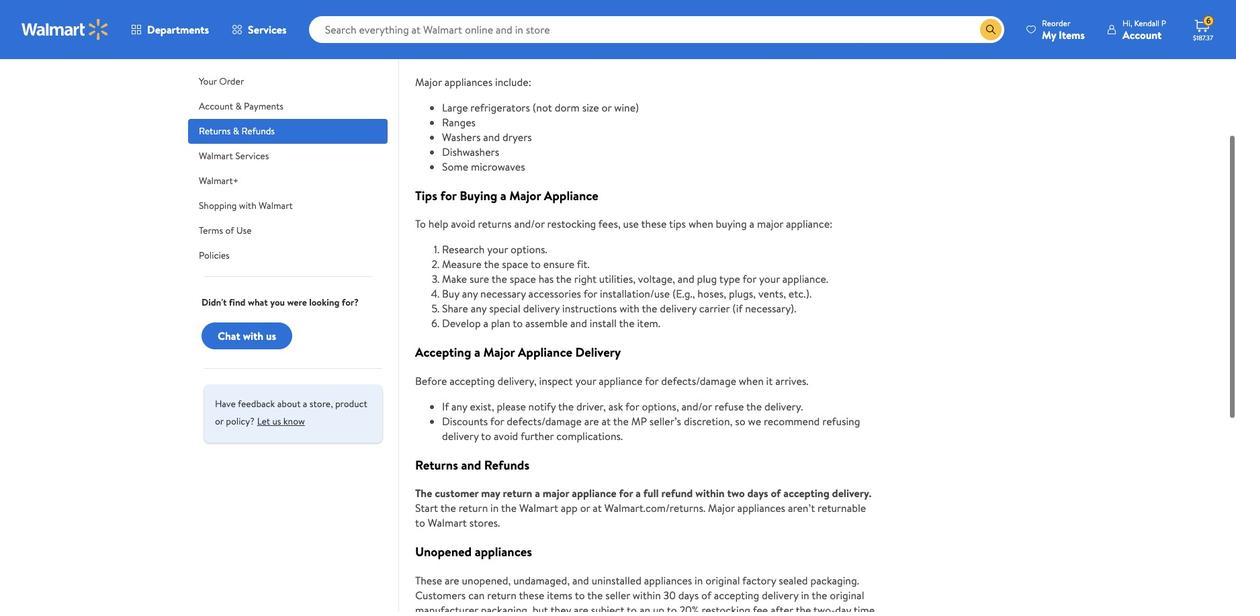 Task type: vqa. For each thing, say whether or not it's contained in the screenshot.
the unopened,
yes



Task type: describe. For each thing, give the bounding box(es) containing it.
dryers
[[503, 130, 532, 144]]

walmart+ link
[[188, 169, 388, 193]]

your order link
[[188, 69, 388, 94]]

have feedback about a store, product or policy?
[[215, 397, 367, 428]]

appliances inside these are unopened, undamaged, and uninstalled appliances in original factory sealed packaging. customers can return these items to the seller within 30 days of accepting delivery in the original manufacturer packaging, but they are subject to an up to 20% restocking fee after the two-day ti
[[644, 573, 692, 588]]

& for returns
[[233, 124, 239, 138]]

walmart services link
[[188, 144, 388, 169]]

research
[[442, 242, 485, 257]]

to left ensure at the left of page
[[531, 257, 541, 272]]

0 horizontal spatial and/or
[[514, 217, 545, 231]]

carrier
[[699, 301, 730, 316]]

sure
[[470, 272, 489, 287]]

for right type
[[743, 272, 757, 287]]

with inside research your options. measure the space to ensure fit. make sure the space has the right utilities, voltage, and plug type for your appliance. buy any necessary accessories for installation/use (e.g., hoses, plugs, vents, etc.). share any special delivery instructions with the delivery carrier (if necessary). develop a plan to assemble and install the item.
[[620, 301, 639, 316]]

major inside the customer may return a major appliance for a full refund within two days of accepting delivery. start the return in the walmart app or at walmart.com/returns. major appliances aren't returnable to walmart stores.
[[543, 486, 569, 501]]

major down 'back' image
[[415, 75, 442, 89]]

include:
[[495, 75, 531, 89]]

these inside these are unopened, undamaged, and uninstalled appliances in original factory sealed packaging. customers can return these items to the seller within 30 days of accepting delivery in the original manufacturer packaging, but they are subject to an up to 20% restocking fee after the two-day ti
[[519, 588, 544, 602]]

delivery
[[575, 343, 621, 361]]

0 vertical spatial returns
[[698, 28, 744, 46]]

app
[[561, 501, 578, 516]]

the right the measure
[[484, 257, 500, 272]]

to inside the customer may return a major appliance for a full refund within two days of accepting delivery. start the return in the walmart app or at walmart.com/returns. major appliances aren't returnable to walmart stores.
[[415, 516, 425, 530]]

1 horizontal spatial your
[[575, 373, 596, 388]]

0 horizontal spatial of
[[225, 224, 234, 237]]

exist,
[[470, 399, 494, 414]]

hi,
[[1123, 17, 1132, 29]]

the right has
[[556, 272, 572, 287]]

unopened appliances
[[415, 543, 532, 560]]

mp
[[631, 414, 647, 429]]

the right start at the bottom of page
[[441, 501, 456, 516]]

plan
[[491, 316, 510, 331]]

for right discounts
[[490, 414, 504, 429]]

develop
[[442, 316, 481, 331]]

walmart up walmart+
[[199, 149, 233, 163]]

fee
[[753, 602, 768, 612]]

the left mp
[[613, 414, 629, 429]]

hi, kendall p account
[[1123, 17, 1166, 42]]

a left full
[[636, 486, 641, 501]]

0 horizontal spatial accepting
[[450, 373, 495, 388]]

unopened
[[415, 543, 472, 560]]

special
[[489, 301, 521, 316]]

any right the buy
[[462, 287, 478, 301]]

0 vertical spatial appliance
[[599, 373, 643, 388]]

and right purchase
[[673, 28, 695, 46]]

delivery left carrier
[[660, 301, 697, 316]]

and inside the "large refrigerators (not dorm size or wine) ranges washers and dryers dishwashers some microwaves"
[[483, 130, 500, 144]]

install
[[590, 316, 617, 331]]

major down microwaves
[[509, 187, 541, 204]]

the left day
[[812, 588, 827, 602]]

days inside the customer may return a major appliance for a full refund within two days of accepting delivery. start the return in the walmart app or at walmart.com/returns. major appliances aren't returnable to walmart stores.
[[747, 486, 768, 501]]

return up unopened appliances
[[459, 501, 488, 516]]

customers
[[415, 588, 466, 602]]

for?
[[342, 296, 359, 309]]

dorm
[[555, 100, 580, 115]]

6 $187.37
[[1193, 15, 1213, 42]]

they
[[551, 602, 571, 612]]

(if
[[733, 301, 743, 316]]

walmart down walmart+ link
[[259, 199, 293, 212]]

30
[[664, 588, 676, 602]]

have
[[215, 397, 236, 411]]

or inside the "large refrigerators (not dorm size or wine) ranges washers and dryers dishwashers some microwaves"
[[602, 100, 612, 115]]

items
[[547, 588, 573, 602]]

for right the tips
[[440, 187, 457, 204]]

a down develop
[[474, 343, 480, 361]]

has
[[539, 272, 554, 287]]

store,
[[310, 397, 333, 411]]

recommend
[[764, 414, 820, 429]]

chat
[[218, 328, 240, 343]]

use
[[236, 224, 252, 237]]

back image
[[415, 30, 431, 46]]

a inside have feedback about a store, product or policy?
[[303, 397, 307, 411]]

dishwashers
[[442, 144, 499, 159]]

1 vertical spatial us
[[272, 415, 281, 428]]

two
[[727, 486, 745, 501]]

services inside services 'popup button'
[[248, 22, 287, 37]]

it
[[766, 373, 773, 388]]

with for us
[[243, 328, 263, 343]]

terms of use link
[[188, 218, 388, 243]]

topics
[[230, 28, 266, 46]]

and left plug
[[678, 272, 695, 287]]

any inside the if any exist, please notify the driver, ask for options, and/or refuse the delivery. discounts for defects/damage are at the mp seller's discretion, so we recommend refusing delivery to avoid further complications.
[[451, 399, 467, 414]]

0 vertical spatial restocking
[[547, 217, 596, 231]]

ranges
[[442, 115, 476, 130]]

space up the necessary
[[502, 257, 528, 272]]

reorder
[[1042, 17, 1071, 29]]

the right so at the bottom right
[[746, 399, 762, 414]]

let us know
[[257, 415, 305, 428]]

0 horizontal spatial original
[[706, 573, 740, 588]]

packaging,
[[481, 602, 530, 612]]

6
[[1206, 15, 1211, 26]]

major up include:
[[513, 28, 547, 46]]

chat with us button
[[202, 322, 292, 349]]

didn't
[[202, 296, 227, 309]]

space left has
[[510, 272, 536, 287]]

let us know button
[[257, 411, 305, 432]]

0 vertical spatial major
[[757, 217, 784, 231]]

appliances up large
[[445, 75, 493, 89]]

but
[[533, 602, 548, 612]]

shopping with walmart
[[199, 199, 293, 212]]

help
[[199, 28, 227, 46]]

refrigerators
[[471, 100, 530, 115]]

notify
[[528, 399, 556, 414]]

0 vertical spatial these
[[641, 217, 667, 231]]

sealed
[[779, 573, 808, 588]]

large
[[442, 100, 468, 115]]

return right the may
[[503, 486, 532, 501]]

appliances up the unopened,
[[475, 543, 532, 560]]

buying
[[716, 217, 747, 231]]

walmart+
[[199, 174, 239, 187]]

to right the plan
[[513, 316, 523, 331]]

refuse
[[715, 399, 744, 414]]

a inside research your options. measure the space to ensure fit. make sure the space has the right utilities, voltage, and plug type for your appliance. buy any necessary accessories for installation/use (e.g., hoses, plugs, vents, etc.). share any special delivery instructions with the delivery carrier (if necessary). develop a plan to assemble and install the item.
[[483, 316, 488, 331]]

may
[[481, 486, 500, 501]]

delivery. inside the if any exist, please notify the driver, ask for options, and/or refuse the delivery. discounts for defects/damage are at the mp seller's discretion, so we recommend refusing delivery to avoid further complications.
[[765, 399, 803, 414]]

to right up
[[667, 602, 677, 612]]

ensure
[[543, 257, 575, 272]]

returns for returns and refunds
[[415, 456, 458, 473]]

order
[[219, 75, 244, 88]]

major down the plan
[[483, 343, 515, 361]]

or inside the customer may return a major appliance for a full refund within two days of accepting delivery. start the return in the walmart app or at walmart.com/returns. major appliances aren't returnable to walmart stores.
[[580, 501, 590, 516]]

of inside the customer may return a major appliance for a full refund within two days of accepting delivery. start the return in the walmart app or at walmart.com/returns. major appliances aren't returnable to walmart stores.
[[771, 486, 781, 501]]

aren't
[[788, 501, 815, 516]]

appliance:
[[786, 217, 833, 231]]

2 horizontal spatial your
[[759, 272, 780, 287]]

to right items
[[575, 588, 585, 602]]

discounts
[[442, 414, 488, 429]]

day
[[835, 602, 851, 612]]

0 vertical spatial appliance
[[544, 187, 599, 204]]

for right ask
[[626, 399, 639, 414]]

and/or inside the if any exist, please notify the driver, ask for options, and/or refuse the delivery. discounts for defects/damage are at the mp seller's discretion, so we recommend refusing delivery to avoid further complications.
[[682, 399, 712, 414]]

20%
[[680, 602, 699, 612]]

delivery,
[[498, 373, 537, 388]]

we
[[748, 414, 761, 429]]

some
[[442, 159, 468, 174]]

shopping
[[199, 199, 237, 212]]

within inside these are unopened, undamaged, and uninstalled appliances in original factory sealed packaging. customers can return these items to the seller within 30 days of accepting delivery in the original manufacturer packaging, but they are subject to an up to 20% restocking fee after the two-day ti
[[633, 588, 661, 602]]

for up options,
[[645, 373, 659, 388]]

delivery down has
[[523, 301, 560, 316]]

account & payments link
[[188, 94, 388, 119]]

to left an
[[627, 602, 637, 612]]

the right notify
[[558, 399, 574, 414]]

feedback
[[238, 397, 275, 411]]

major inside the customer may return a major appliance for a full refund within two days of accepting delivery. start the return in the walmart app or at walmart.com/returns. major appliances aren't returnable to walmart stores.
[[708, 501, 735, 516]]

full
[[643, 486, 659, 501]]



Task type: locate. For each thing, give the bounding box(es) containing it.
0 vertical spatial or
[[602, 100, 612, 115]]

1 vertical spatial major
[[543, 486, 569, 501]]

1 vertical spatial within
[[633, 588, 661, 602]]

1 horizontal spatial account
[[1123, 27, 1162, 42]]

accepting inside these are unopened, undamaged, and uninstalled appliances in original factory sealed packaging. customers can return these items to the seller within 30 days of accepting delivery in the original manufacturer packaging, but they are subject to an up to 20% restocking fee after the two-day ti
[[714, 588, 759, 602]]

of left 'use' at top left
[[225, 224, 234, 237]]

are right 'these'
[[445, 573, 459, 588]]

these left items
[[519, 588, 544, 602]]

in right customer
[[491, 501, 499, 516]]

etc.).
[[789, 287, 812, 301]]

the right sure
[[492, 272, 507, 287]]

purchase
[[617, 28, 670, 46]]

0 vertical spatial account
[[1123, 27, 1162, 42]]

and up customer
[[461, 456, 481, 473]]

account down your order at the left top
[[199, 99, 233, 113]]

1 vertical spatial days
[[678, 588, 699, 602]]

or down have
[[215, 415, 224, 428]]

accessories
[[528, 287, 581, 301]]

restocking inside these are unopened, undamaged, and uninstalled appliances in original factory sealed packaging. customers can return these items to the seller within 30 days of accepting delivery in the original manufacturer packaging, but they are subject to an up to 20% restocking fee after the two-day ti
[[702, 602, 751, 612]]

a right buying on the right of page
[[750, 217, 755, 231]]

1 horizontal spatial days
[[747, 486, 768, 501]]

marketplace major appliances purchase and returns guide
[[437, 28, 781, 46]]

2 vertical spatial or
[[580, 501, 590, 516]]

days right 30
[[678, 588, 699, 602]]

1 horizontal spatial original
[[830, 588, 864, 602]]

major appliances include:
[[415, 75, 531, 89]]

delivery inside these are unopened, undamaged, and uninstalled appliances in original factory sealed packaging. customers can return these items to the seller within 30 days of accepting delivery in the original manufacturer packaging, but they are subject to an up to 20% restocking fee after the two-day ti
[[762, 588, 799, 602]]

2 horizontal spatial or
[[602, 100, 612, 115]]

days inside these are unopened, undamaged, and uninstalled appliances in original factory sealed packaging. customers can return these items to the seller within 30 days of accepting delivery in the original manufacturer packaging, but they are subject to an up to 20% restocking fee after the two-day ti
[[678, 588, 699, 602]]

0 horizontal spatial returns
[[199, 124, 231, 138]]

when right tips
[[689, 217, 713, 231]]

avoid
[[451, 217, 475, 231], [494, 429, 518, 443]]

looking
[[309, 296, 340, 309]]

of right 20%
[[701, 588, 711, 602]]

restocking
[[547, 217, 596, 231], [702, 602, 751, 612]]

& for account
[[235, 99, 242, 113]]

0 horizontal spatial restocking
[[547, 217, 596, 231]]

kendall
[[1134, 17, 1160, 29]]

search icon image
[[986, 24, 996, 35]]

1 horizontal spatial these
[[641, 217, 667, 231]]

days
[[747, 486, 768, 501], [678, 588, 699, 602]]

marketplace
[[437, 28, 510, 46]]

0 horizontal spatial these
[[519, 588, 544, 602]]

refunds down payments
[[241, 124, 275, 138]]

2 horizontal spatial of
[[771, 486, 781, 501]]

appliance inside the customer may return a major appliance for a full refund within two days of accepting delivery. start the return in the walmart app or at walmart.com/returns. major appliances aren't returnable to walmart stores.
[[572, 486, 617, 501]]

these right use
[[641, 217, 667, 231]]

0 horizontal spatial when
[[689, 217, 713, 231]]

2 vertical spatial returns
[[415, 456, 458, 473]]

returns up the
[[415, 456, 458, 473]]

0 vertical spatial within
[[696, 486, 725, 501]]

delivery left two-
[[762, 588, 799, 602]]

1 horizontal spatial refunds
[[484, 456, 530, 473]]

within left 30
[[633, 588, 661, 602]]

1 vertical spatial services
[[235, 149, 269, 163]]

2 vertical spatial accepting
[[714, 588, 759, 602]]

a right about
[[303, 397, 307, 411]]

or right app
[[580, 501, 590, 516]]

1 vertical spatial restocking
[[702, 602, 751, 612]]

1 vertical spatial returns
[[199, 124, 231, 138]]

1 vertical spatial your
[[759, 272, 780, 287]]

& up returns & refunds
[[235, 99, 242, 113]]

refunds for returns and refunds
[[484, 456, 530, 473]]

1 vertical spatial are
[[445, 573, 459, 588]]

with right install
[[620, 301, 639, 316]]

to down the
[[415, 516, 425, 530]]

appliance down the assemble on the left of the page
[[518, 343, 572, 361]]

appliances
[[550, 28, 614, 46]]

appliances left aren't
[[737, 501, 785, 516]]

for inside the customer may return a major appliance for a full refund within two days of accepting delivery. start the return in the walmart app or at walmart.com/returns. major appliances aren't returnable to walmart stores.
[[619, 486, 633, 501]]

appliances up up
[[644, 573, 692, 588]]

returnable
[[818, 501, 866, 516]]

these are unopened, undamaged, and uninstalled appliances in original factory sealed packaging. customers can return these items to the seller within 30 days of accepting delivery in the original manufacturer packaging, but they are subject to an up to 20% restocking fee after the two-day ti
[[415, 573, 875, 612]]

account inside the hi, kendall p account
[[1123, 27, 1162, 42]]

my
[[1042, 27, 1056, 42]]

1 horizontal spatial restocking
[[702, 602, 751, 612]]

appliance.
[[783, 272, 828, 287]]

1 horizontal spatial in
[[695, 573, 703, 588]]

1 vertical spatial account
[[199, 99, 233, 113]]

customer
[[435, 486, 479, 501]]

the
[[415, 486, 432, 501]]

1 vertical spatial appliance
[[518, 343, 572, 361]]

and left install
[[570, 316, 587, 331]]

0 horizontal spatial your
[[487, 242, 508, 257]]

with right chat
[[243, 328, 263, 343]]

1 vertical spatial with
[[620, 301, 639, 316]]

a left app
[[535, 486, 540, 501]]

major
[[513, 28, 547, 46], [415, 75, 442, 89], [509, 187, 541, 204], [483, 343, 515, 361], [708, 501, 735, 516]]

0 horizontal spatial avoid
[[451, 217, 475, 231]]

your up necessary).
[[759, 272, 780, 287]]

avoid inside the if any exist, please notify the driver, ask for options, and/or refuse the delivery. discounts for defects/damage are at the mp seller's discretion, so we recommend refusing delivery to avoid further complications.
[[494, 429, 518, 443]]

before
[[415, 373, 447, 388]]

refunds for returns & refunds
[[241, 124, 275, 138]]

walmart left app
[[519, 501, 558, 516]]

1 vertical spatial or
[[215, 415, 224, 428]]

for left full
[[619, 486, 633, 501]]

refunds up the may
[[484, 456, 530, 473]]

in inside the customer may return a major appliance for a full refund within two days of accepting delivery. start the return in the walmart app or at walmart.com/returns. major appliances aren't returnable to walmart stores.
[[491, 501, 499, 516]]

if any exist, please notify the driver, ask for options, and/or refuse the delivery. discounts for defects/damage are at the mp seller's discretion, so we recommend refusing delivery to avoid further complications.
[[442, 399, 860, 443]]

your up driver,
[[575, 373, 596, 388]]

within left two
[[696, 486, 725, 501]]

services right help
[[248, 22, 287, 37]]

tips
[[669, 217, 686, 231]]

0 horizontal spatial or
[[215, 415, 224, 428]]

2 horizontal spatial returns
[[698, 28, 744, 46]]

subject
[[591, 602, 624, 612]]

and
[[673, 28, 695, 46], [483, 130, 500, 144], [678, 272, 695, 287], [570, 316, 587, 331], [461, 456, 481, 473], [572, 573, 589, 588]]

options.
[[511, 242, 547, 257]]

(e.g.,
[[672, 287, 695, 301]]

help
[[428, 217, 448, 231]]

or right size
[[602, 100, 612, 115]]

account inside account & payments link
[[199, 99, 233, 113]]

within
[[696, 486, 725, 501], [633, 588, 661, 602]]

measure
[[442, 257, 482, 272]]

delivery. right aren't
[[832, 486, 872, 501]]

2 horizontal spatial in
[[801, 588, 809, 602]]

and inside these are unopened, undamaged, and uninstalled appliances in original factory sealed packaging. customers can return these items to the seller within 30 days of accepting delivery in the original manufacturer packaging, but they are subject to an up to 20% restocking fee after the two-day ti
[[572, 573, 589, 588]]

didn't find what you were looking for?
[[202, 296, 359, 309]]

0 vertical spatial and/or
[[514, 217, 545, 231]]

0 horizontal spatial defects/damage
[[507, 414, 582, 429]]

the down voltage,
[[642, 301, 657, 316]]

return
[[503, 486, 532, 501], [459, 501, 488, 516], [487, 588, 517, 602]]

size
[[582, 100, 599, 115]]

services inside walmart services link
[[235, 149, 269, 163]]

any right if
[[451, 399, 467, 414]]

days right two
[[747, 486, 768, 501]]

0 vertical spatial your
[[487, 242, 508, 257]]

any right share
[[471, 301, 487, 316]]

0 horizontal spatial delivery.
[[765, 399, 803, 414]]

Search search field
[[309, 16, 1004, 43]]

what
[[248, 296, 268, 309]]

with up 'use' at top left
[[239, 199, 256, 212]]

0 vertical spatial avoid
[[451, 217, 475, 231]]

appliance
[[599, 373, 643, 388], [572, 486, 617, 501]]

large refrigerators (not dorm size or wine) ranges washers and dryers dishwashers some microwaves
[[442, 100, 639, 174]]

1 vertical spatial and/or
[[682, 399, 712, 414]]

appliances inside the customer may return a major appliance for a full refund within two days of accepting delivery. start the return in the walmart app or at walmart.com/returns. major appliances aren't returnable to walmart stores.
[[737, 501, 785, 516]]

major right refund
[[708, 501, 735, 516]]

for down the fit. on the top left of page
[[584, 287, 597, 301]]

in up 20%
[[695, 573, 703, 588]]

type
[[719, 272, 740, 287]]

defects/damage
[[661, 373, 736, 388], [507, 414, 582, 429]]

ask
[[609, 399, 623, 414]]

0 vertical spatial defects/damage
[[661, 373, 736, 388]]

policies
[[199, 249, 230, 262]]

share
[[442, 301, 468, 316]]

appliances
[[445, 75, 493, 89], [737, 501, 785, 516], [475, 543, 532, 560], [644, 573, 692, 588]]

0 vertical spatial of
[[225, 224, 234, 237]]

help topics
[[199, 28, 266, 46]]

make
[[442, 272, 467, 287]]

of inside these are unopened, undamaged, and uninstalled appliances in original factory sealed packaging. customers can return these items to the seller within 30 days of accepting delivery in the original manufacturer packaging, but they are subject to an up to 20% restocking fee after the two-day ti
[[701, 588, 711, 602]]

complications.
[[556, 429, 623, 443]]

at inside the if any exist, please notify the driver, ask for options, and/or refuse the delivery. discounts for defects/damage are at the mp seller's discretion, so we recommend refusing delivery to avoid further complications.
[[602, 414, 611, 429]]

right
[[574, 272, 597, 287]]

1 horizontal spatial avoid
[[494, 429, 518, 443]]

research your options. measure the space to ensure fit. make sure the space has the right utilities, voltage, and plug type for your appliance. buy any necessary accessories for installation/use (e.g., hoses, plugs, vents, etc.). share any special delivery instructions with the delivery carrier (if necessary). develop a plan to assemble and install the item.
[[442, 242, 828, 331]]

restocking left fee
[[702, 602, 751, 612]]

0 vertical spatial us
[[266, 328, 276, 343]]

inspect
[[539, 373, 573, 388]]

and left dryers
[[483, 130, 500, 144]]

of left aren't
[[771, 486, 781, 501]]

uninstalled
[[592, 573, 642, 588]]

walmart up unopened
[[428, 516, 467, 530]]

1 horizontal spatial major
[[757, 217, 784, 231]]

start
[[415, 501, 438, 516]]

a right buying
[[500, 187, 506, 204]]

the right the may
[[501, 501, 517, 516]]

0 horizontal spatial in
[[491, 501, 499, 516]]

any
[[462, 287, 478, 301], [471, 301, 487, 316], [451, 399, 467, 414]]

0 horizontal spatial major
[[543, 486, 569, 501]]

2 vertical spatial of
[[701, 588, 711, 602]]

utilities,
[[599, 272, 636, 287]]

with for walmart
[[239, 199, 256, 212]]

0 vertical spatial services
[[248, 22, 287, 37]]

avoid right help
[[451, 217, 475, 231]]

returns for returns & refunds
[[199, 124, 231, 138]]

2 vertical spatial your
[[575, 373, 596, 388]]

Walmart Site-Wide search field
[[309, 16, 1004, 43]]

are right they
[[574, 602, 588, 612]]

delivery inside the if any exist, please notify the driver, ask for options, and/or refuse the delivery. discounts for defects/damage are at the mp seller's discretion, so we recommend refusing delivery to avoid further complications.
[[442, 429, 479, 443]]

avoid down please
[[494, 429, 518, 443]]

1 horizontal spatial accepting
[[714, 588, 759, 602]]

appliance left full
[[572, 486, 617, 501]]

voltage,
[[638, 272, 675, 287]]

delivery. inside the customer may return a major appliance for a full refund within two days of accepting delivery. start the return in the walmart app or at walmart.com/returns. major appliances aren't returnable to walmart stores.
[[832, 486, 872, 501]]

0 vertical spatial accepting
[[450, 373, 495, 388]]

washers
[[442, 130, 481, 144]]

at left mp
[[602, 414, 611, 429]]

0 vertical spatial at
[[602, 414, 611, 429]]

defects/damage inside the if any exist, please notify the driver, ask for options, and/or refuse the delivery. discounts for defects/damage are at the mp seller's discretion, so we recommend refusing delivery to avoid further complications.
[[507, 414, 582, 429]]

0 vertical spatial days
[[747, 486, 768, 501]]

services button
[[220, 13, 298, 46]]

return inside these are unopened, undamaged, and uninstalled appliances in original factory sealed packaging. customers can return these items to the seller within 30 days of accepting delivery in the original manufacturer packaging, but they are subject to an up to 20% restocking fee after the two-day ti
[[487, 588, 517, 602]]

delivery. down arrives.
[[765, 399, 803, 414]]

your
[[199, 75, 217, 88]]

1 vertical spatial when
[[739, 373, 764, 388]]

these
[[641, 217, 667, 231], [519, 588, 544, 602]]

returns & refunds
[[199, 124, 275, 138]]

2 horizontal spatial accepting
[[784, 486, 830, 501]]

payments
[[244, 99, 284, 113]]

1 vertical spatial delivery.
[[832, 486, 872, 501]]

0 vertical spatial when
[[689, 217, 713, 231]]

0 horizontal spatial days
[[678, 588, 699, 602]]

within inside the customer may return a major appliance for a full refund within two days of accepting delivery. start the return in the walmart app or at walmart.com/returns. major appliances aren't returnable to walmart stores.
[[696, 486, 725, 501]]

1 vertical spatial at
[[593, 501, 602, 516]]

1 horizontal spatial when
[[739, 373, 764, 388]]

account left $187.37
[[1123, 27, 1162, 42]]

0 vertical spatial &
[[235, 99, 242, 113]]

delivery up returns and refunds
[[442, 429, 479, 443]]

major right buying on the right of page
[[757, 217, 784, 231]]

and/or left 'refuse'
[[682, 399, 712, 414]]

refund
[[661, 486, 693, 501]]

1 horizontal spatial or
[[580, 501, 590, 516]]

0 vertical spatial refunds
[[241, 124, 275, 138]]

1 horizontal spatial delivery.
[[832, 486, 872, 501]]

the left two-
[[796, 602, 811, 612]]

to inside the if any exist, please notify the driver, ask for options, and/or refuse the delivery. discounts for defects/damage are at the mp seller's discretion, so we recommend refusing delivery to avoid further complications.
[[481, 429, 491, 443]]

are inside the if any exist, please notify the driver, ask for options, and/or refuse the delivery. discounts for defects/damage are at the mp seller's discretion, so we recommend refusing delivery to avoid further complications.
[[584, 414, 599, 429]]

0 vertical spatial are
[[584, 414, 599, 429]]

fit.
[[577, 257, 590, 272]]

major down further
[[543, 486, 569, 501]]

0 vertical spatial with
[[239, 199, 256, 212]]

seller
[[605, 588, 630, 602]]

us down you
[[266, 328, 276, 343]]

1 vertical spatial avoid
[[494, 429, 518, 443]]

walmart image
[[21, 19, 109, 40]]

returns
[[478, 217, 512, 231]]

1 vertical spatial these
[[519, 588, 544, 602]]

p
[[1162, 17, 1166, 29]]

and/or
[[514, 217, 545, 231], [682, 399, 712, 414]]

1 vertical spatial accepting
[[784, 486, 830, 501]]

1 vertical spatial of
[[771, 486, 781, 501]]

1 horizontal spatial defects/damage
[[661, 373, 736, 388]]

us right let
[[272, 415, 281, 428]]

tips for buying a major appliance
[[415, 187, 599, 204]]

1 horizontal spatial returns
[[415, 456, 458, 473]]

& up walmart services
[[233, 124, 239, 138]]

original right sealed
[[830, 588, 864, 602]]

0 horizontal spatial refunds
[[241, 124, 275, 138]]

return right "can"
[[487, 588, 517, 602]]

before accepting delivery, inspect your appliance for defects/damage when it arrives.
[[415, 373, 809, 388]]

1 horizontal spatial within
[[696, 486, 725, 501]]

major
[[757, 217, 784, 231], [543, 486, 569, 501]]

find
[[229, 296, 246, 309]]

2 vertical spatial with
[[243, 328, 263, 343]]

returns and refunds
[[415, 456, 530, 473]]

to
[[415, 217, 426, 231]]

returns up walmart services
[[199, 124, 231, 138]]

returns left the guide
[[698, 28, 744, 46]]

at right app
[[593, 501, 602, 516]]

shopping with walmart link
[[188, 193, 388, 218]]

returns & refunds link
[[188, 119, 388, 144]]

use
[[623, 217, 639, 231]]

are left ask
[[584, 414, 599, 429]]

at inside the customer may return a major appliance for a full refund within two days of accepting delivery. start the return in the walmart app or at walmart.com/returns. major appliances aren't returnable to walmart stores.
[[593, 501, 602, 516]]

refusing
[[823, 414, 860, 429]]

your down the 'returns'
[[487, 242, 508, 257]]

necessary).
[[745, 301, 796, 316]]

0 horizontal spatial within
[[633, 588, 661, 602]]

defects/damage up 'refuse'
[[661, 373, 736, 388]]

or inside have feedback about a store, product or policy?
[[215, 415, 224, 428]]

the left item.
[[619, 316, 635, 331]]

your order
[[199, 75, 244, 88]]

1 horizontal spatial and/or
[[682, 399, 712, 414]]

appliance up fees,
[[544, 187, 599, 204]]

0 vertical spatial delivery.
[[765, 399, 803, 414]]

2 vertical spatial are
[[574, 602, 588, 612]]

original
[[706, 573, 740, 588], [830, 588, 864, 602]]

1 vertical spatial &
[[233, 124, 239, 138]]

policies link
[[188, 243, 388, 268]]

1 vertical spatial defects/damage
[[507, 414, 582, 429]]

your
[[487, 242, 508, 257], [759, 272, 780, 287], [575, 373, 596, 388]]

the left seller
[[587, 588, 603, 602]]

1 vertical spatial appliance
[[572, 486, 617, 501]]

accepting inside the customer may return a major appliance for a full refund within two days of accepting delivery. start the return in the walmart app or at walmart.com/returns. major appliances aren't returnable to walmart stores.
[[784, 486, 830, 501]]

options,
[[642, 399, 679, 414]]

0 horizontal spatial account
[[199, 99, 233, 113]]

with inside button
[[243, 328, 263, 343]]

vents,
[[759, 287, 786, 301]]

1 vertical spatial refunds
[[484, 456, 530, 473]]



